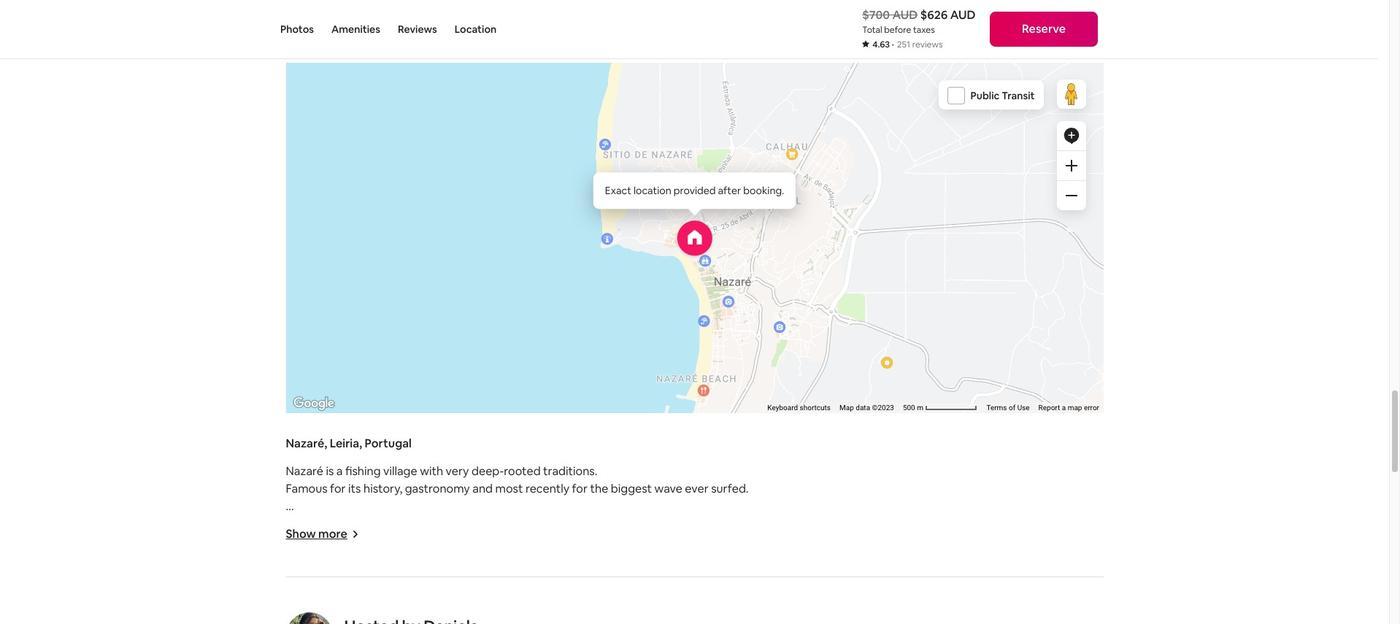 Task type: locate. For each thing, give the bounding box(es) containing it.
from
[[724, 517, 750, 532], [478, 604, 505, 620]]

most inside the among some monuments, there is the church of our lady of nazareth  (10 meters from the apartment), a church of the baroque style, considering the oldest and most important portuguese marian shrine until the beginning of the 20th century.
[[345, 534, 373, 549]]

for
[[330, 482, 346, 497], [572, 482, 588, 497]]

error
[[1084, 404, 1099, 412]]

a left fishing
[[336, 464, 343, 479]]

reviews button
[[398, 0, 437, 58]]

1 vertical spatial from
[[478, 604, 505, 620]]

everything
[[418, 604, 476, 620]]

extreme
[[972, 604, 1017, 620]]

1 horizontal spatial a
[[840, 517, 846, 532]]

nazaré is a fishing village with very deep-rooted traditions. famous for its history, gastronomy and most recently for the biggest wave ever surfed.
[[286, 464, 749, 497]]

most
[[495, 482, 523, 497], [345, 534, 373, 549]]

drag pegman onto the map to open street view image
[[1057, 80, 1086, 109]]

where
[[286, 26, 336, 46]]

$700 aud $626 aud total before taxes
[[863, 7, 976, 36]]

1 horizontal spatial from
[[724, 517, 750, 532]]

public
[[971, 89, 1000, 103]]

nazarene
[[452, 569, 502, 585]]

1 horizontal spatial for
[[572, 482, 588, 497]]

the down meters
[[688, 534, 706, 549]]

taxes
[[914, 24, 935, 36]]

4.63 · 251 reviews
[[873, 39, 943, 50]]

1 vertical spatial and
[[322, 534, 342, 549]]

1 for from the left
[[330, 482, 346, 497]]

for down traditions.
[[572, 482, 588, 497]]

for left its
[[330, 482, 346, 497]]

horseback
[[507, 604, 563, 620]]

0 horizontal spatial church
[[493, 517, 532, 532]]

report a map error
[[1038, 404, 1099, 412]]

hobbies,
[[302, 604, 348, 620]]

keyboard shortcuts button
[[767, 403, 831, 414]]

0 vertical spatial more
[[318, 527, 347, 542]]

1 horizontal spatial more
[[941, 604, 969, 620]]

as hobbies, you can find everything from horseback riding on the beach, bike rides, nature walks, dolphin watching or even more extreme sports such as surfing, bodybord, jetsky, slide, among others.
[[286, 604, 1096, 624]]

photos
[[280, 23, 314, 36]]

nazaré
[[286, 464, 323, 479]]

from up the 20th
[[724, 517, 750, 532]]

1 horizontal spatial and
[[473, 482, 493, 497]]

amenities button
[[332, 0, 380, 58]]

1 vertical spatial most
[[345, 534, 373, 549]]

500 m
[[903, 404, 925, 412]]

typical
[[609, 569, 645, 585]]

the right in at the bottom left of page
[[298, 569, 316, 585]]

(10
[[665, 517, 681, 532]]

is right nazaré
[[326, 464, 334, 479]]

church
[[493, 517, 532, 532], [849, 517, 888, 532]]

oldest
[[286, 534, 320, 549]]

from up among
[[478, 604, 505, 620]]

google image
[[290, 395, 338, 414]]

0 vertical spatial is
[[326, 464, 334, 479]]

bodybord,
[[329, 622, 385, 624]]

more
[[318, 527, 347, 542], [941, 604, 969, 620]]

surfing,
[[286, 622, 326, 624]]

is up portuguese in the left bottom of the page
[[462, 517, 470, 532]]

wave
[[655, 482, 683, 497]]

1 vertical spatial a
[[336, 464, 343, 479]]

gastronomy
[[405, 482, 470, 497]]

a right apartment),
[[840, 517, 846, 532]]

nazaré,
[[286, 436, 327, 452]]

and
[[473, 482, 493, 497], [322, 534, 342, 549], [565, 569, 586, 585]]

marian
[[497, 534, 533, 549]]

our
[[548, 517, 569, 532]]

0 horizontal spatial is
[[326, 464, 334, 479]]

report a map error link
[[1038, 404, 1099, 412]]

reserve button
[[990, 12, 1098, 47]]

history,
[[364, 482, 403, 497]]

1 horizontal spatial church
[[849, 517, 888, 532]]

0 vertical spatial a
[[1062, 404, 1066, 412]]

a left map
[[1062, 404, 1066, 412]]

of left use
[[1009, 404, 1016, 412]]

0 vertical spatial most
[[495, 482, 523, 497]]

1 vertical spatial is
[[462, 517, 470, 532]]

0 horizontal spatial most
[[345, 534, 373, 549]]

on
[[599, 604, 613, 620]]

is
[[326, 464, 334, 479], [462, 517, 470, 532]]

of down (10
[[674, 534, 685, 549]]

$626 aud
[[921, 7, 976, 23]]

show more
[[286, 527, 347, 542]]

most inside nazaré is a fishing village with very deep-rooted traditions. famous for its history, gastronomy and most recently for the biggest wave ever surfed.
[[495, 482, 523, 497]]

of right lady
[[600, 517, 611, 532]]

0 horizontal spatial a
[[336, 464, 343, 479]]

more inside 'as hobbies, you can find everything from horseback riding on the beach, bike rides, nature walks, dolphin watching or even more extreme sports such as surfing, bodybord, jetsky, slide, among others.'
[[941, 604, 969, 620]]

of left our at bottom left
[[535, 517, 546, 532]]

bike
[[675, 604, 697, 620]]

0 horizontal spatial from
[[478, 604, 505, 620]]

the inside nazaré is a fishing village with very deep-rooted traditions. famous for its history, gastronomy and most recently for the biggest wave ever surfed.
[[590, 482, 609, 497]]

1 vertical spatial more
[[941, 604, 969, 620]]

0 vertical spatial from
[[724, 517, 750, 532]]

0 vertical spatial and
[[473, 482, 493, 497]]

the right on
[[615, 604, 634, 620]]

most down rooted
[[495, 482, 523, 497]]

1 horizontal spatial most
[[495, 482, 523, 497]]

2 vertical spatial and
[[565, 569, 586, 585]]

2 vertical spatial a
[[840, 517, 846, 532]]

and up riding
[[565, 569, 586, 585]]

among
[[453, 622, 491, 624]]

most down some
[[345, 534, 373, 549]]

is inside nazaré is a fishing village with very deep-rooted traditions. famous for its history, gastronomy and most recently for the biggest wave ever surfed.
[[326, 464, 334, 479]]

shortcuts
[[800, 404, 831, 412]]

where you'll be
[[286, 26, 400, 46]]

google map
showing 9 points of interest. region
[[133, 46, 1254, 419]]

photos button
[[280, 0, 314, 58]]

among
[[286, 517, 326, 532]]

use
[[1017, 404, 1030, 412]]

the left biggest
[[590, 482, 609, 497]]

keyboard
[[767, 404, 798, 412]]

in
[[286, 569, 295, 585]]

the up century.
[[753, 517, 771, 532]]

0 horizontal spatial and
[[322, 534, 342, 549]]

show
[[286, 527, 316, 542]]

and down some
[[322, 534, 342, 549]]

famous
[[286, 482, 328, 497]]

church right apartment),
[[849, 517, 888, 532]]

leiria,
[[330, 436, 362, 452]]

·
[[892, 39, 894, 50]]

rooted
[[504, 464, 541, 479]]

location
[[455, 23, 497, 36]]

map data ©2023
[[839, 404, 894, 412]]

data
[[856, 404, 870, 412]]

church up the marian
[[493, 517, 532, 532]]

report
[[1038, 404, 1060, 412]]

2 horizontal spatial a
[[1062, 404, 1066, 412]]

0 horizontal spatial for
[[330, 482, 346, 497]]

1 horizontal spatial is
[[462, 517, 470, 532]]

and down deep-
[[473, 482, 493, 497]]

there
[[430, 517, 459, 532]]



Task type: describe. For each thing, give the bounding box(es) containing it.
stand
[[739, 569, 769, 585]]

map
[[839, 404, 854, 412]]

$700 aud
[[863, 7, 918, 23]]

terms
[[987, 404, 1007, 412]]

deep-
[[472, 464, 504, 479]]

ever
[[685, 482, 709, 497]]

map
[[1068, 404, 1082, 412]]

slide,
[[423, 622, 451, 624]]

the up portuguese in the left bottom of the page
[[472, 517, 491, 532]]

the right considering on the bottom of page
[[1069, 517, 1087, 532]]

the left "famous" in the left of the page
[[388, 569, 406, 585]]

public transit
[[971, 89, 1035, 103]]

total
[[863, 24, 883, 36]]

a inside nazaré is a fishing village with very deep-rooted traditions. famous for its history, gastronomy and most recently for the biggest wave ever surfed.
[[336, 464, 343, 479]]

2 horizontal spatial and
[[565, 569, 586, 585]]

the right until
[[597, 534, 615, 549]]

can
[[372, 604, 392, 620]]

shrine
[[535, 534, 569, 549]]

zoom out image
[[1066, 190, 1077, 202]]

20th
[[708, 534, 733, 549]]

nature
[[731, 604, 766, 620]]

jetsky,
[[387, 622, 421, 624]]

or
[[899, 604, 910, 620]]

your stay location, map pin image
[[677, 221, 712, 256]]

of left the baroque
[[891, 517, 902, 532]]

and inside the among some monuments, there is the church of our lady of nazareth  (10 meters from the apartment), a church of the baroque style, considering the oldest and most important portuguese marian shrine until the beginning of the 20th century.
[[322, 534, 342, 549]]

be
[[381, 26, 400, 46]]

2 church from the left
[[849, 517, 888, 532]]

such
[[1057, 604, 1082, 620]]

500
[[903, 404, 915, 412]]

village
[[383, 464, 417, 479]]

its
[[348, 482, 361, 497]]

beginning
[[618, 534, 671, 549]]

baroque
[[925, 517, 970, 532]]

is inside the among some monuments, there is the church of our lady of nazareth  (10 meters from the apartment), a church of the baroque style, considering the oldest and most important portuguese marian shrine until the beginning of the 20th century.
[[462, 517, 470, 532]]

famous
[[409, 569, 449, 585]]

as
[[286, 604, 300, 620]]

considering
[[1003, 517, 1066, 532]]

terms of use link
[[987, 404, 1030, 412]]

find
[[394, 604, 415, 620]]

very
[[446, 464, 469, 479]]

location button
[[455, 0, 497, 58]]

reserve
[[1022, 21, 1066, 37]]

amenities
[[332, 23, 380, 36]]

rides,
[[700, 604, 729, 620]]

show more button
[[286, 527, 359, 542]]

roasted
[[648, 569, 689, 585]]

walks,
[[769, 604, 801, 620]]

from inside 'as hobbies, you can find everything from horseback riding on the beach, bike rides, nature walks, dolphin watching or even more extreme sports such as surfing, bodybord, jetsky, slide, among others.'
[[478, 604, 505, 620]]

in the gastronomy, the famous nazarene caldeirada and the typical roasted sardines stand out.
[[286, 569, 793, 585]]

a inside the among some monuments, there is the church of our lady of nazareth  (10 meters from the apartment), a church of the baroque style, considering the oldest and most important portuguese marian shrine until the beginning of the 20th century.
[[840, 517, 846, 532]]

as
[[1085, 604, 1096, 620]]

©2023
[[872, 404, 894, 412]]

before
[[884, 24, 912, 36]]

lady
[[571, 517, 597, 532]]

traditions.
[[543, 464, 598, 479]]

portugal
[[365, 436, 412, 452]]

2 for from the left
[[572, 482, 588, 497]]

the left typical
[[588, 569, 606, 585]]

reviews
[[398, 23, 437, 36]]

among some monuments, there is the church of our lady of nazareth  (10 meters from the apartment), a church of the baroque style, considering the oldest and most important portuguese marian shrine until the beginning of the 20th century.
[[286, 517, 1087, 549]]

1 church from the left
[[493, 517, 532, 532]]

even
[[913, 604, 938, 620]]

the inside 'as hobbies, you can find everything from horseback riding on the beach, bike rides, nature walks, dolphin watching or even more extreme sports such as surfing, bodybord, jetsky, slide, among others.'
[[615, 604, 634, 620]]

you'll
[[339, 26, 377, 46]]

add a place to the map image
[[1063, 127, 1080, 145]]

some
[[328, 517, 358, 532]]

zoom in image
[[1066, 160, 1077, 172]]

251
[[897, 39, 911, 50]]

from inside the among some monuments, there is the church of our lady of nazareth  (10 meters from the apartment), a church of the baroque style, considering the oldest and most important portuguese marian shrine until the beginning of the 20th century.
[[724, 517, 750, 532]]

4.63
[[873, 39, 890, 50]]

reviews
[[913, 39, 943, 50]]

and inside nazaré is a fishing village with very deep-rooted traditions. famous for its history, gastronomy and most recently for the biggest wave ever surfed.
[[473, 482, 493, 497]]

gastronomy,
[[319, 569, 386, 585]]

beach,
[[636, 604, 672, 620]]

fishing
[[345, 464, 381, 479]]

until
[[571, 534, 594, 549]]

out.
[[772, 569, 793, 585]]

apartment),
[[773, 517, 838, 532]]

0 horizontal spatial more
[[318, 527, 347, 542]]

recently
[[526, 482, 570, 497]]

portuguese
[[432, 534, 494, 549]]

nazaré, leiria, portugal
[[286, 436, 412, 452]]

dolphin
[[804, 604, 844, 620]]

transit
[[1002, 89, 1035, 103]]

with
[[420, 464, 443, 479]]

important
[[375, 534, 430, 549]]

the left the baroque
[[904, 517, 923, 532]]

you
[[350, 604, 370, 620]]

sports
[[1020, 604, 1055, 620]]

century.
[[736, 534, 780, 549]]

caldeirada
[[505, 569, 563, 585]]

surfed.
[[711, 482, 749, 497]]



Task type: vqa. For each thing, say whether or not it's contained in the screenshot.
the bottommost the with
no



